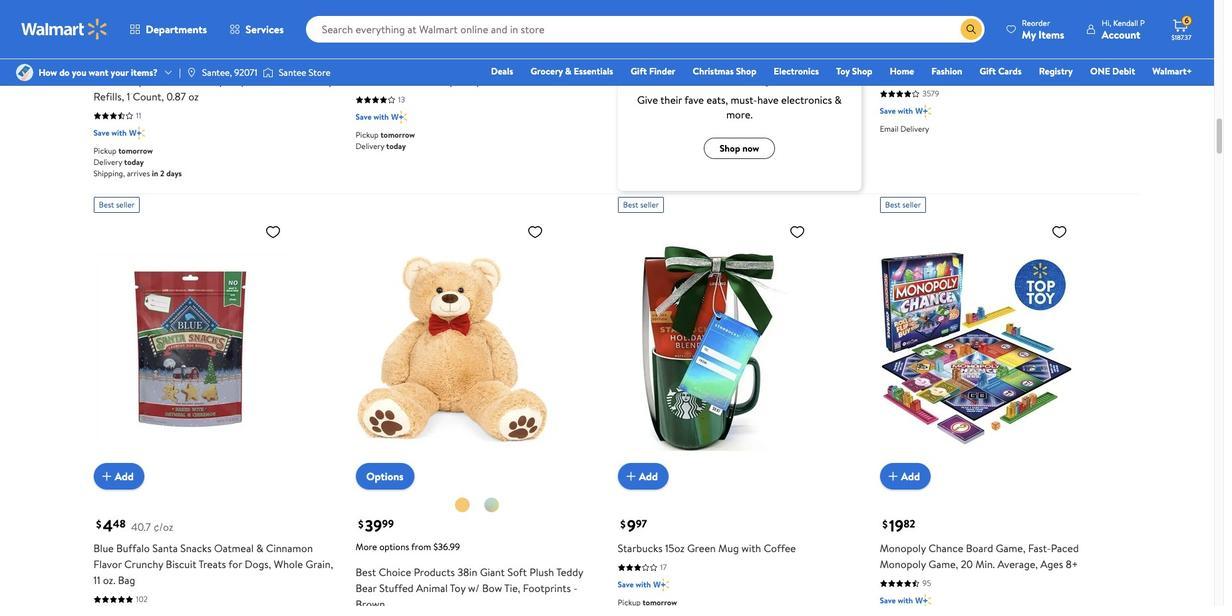 Task type: describe. For each thing, give the bounding box(es) containing it.
walmart plus image for $15.00
[[916, 105, 932, 118]]

Search search field
[[306, 16, 985, 43]]

88
[[381, 49, 393, 64]]

17
[[661, 562, 667, 573]]

0 vertical spatial delivery
[[901, 123, 930, 134]]

40.7
[[131, 520, 151, 535]]

1 monopoly from the top
[[880, 541, 926, 556]]

seller for 40.7 ¢/oz
[[116, 199, 135, 210]]

walmart plus image for 96.1 ¢/oz
[[392, 111, 407, 124]]

¢/oz for 14
[[417, 52, 437, 67]]

options link for more options from $36.99
[[356, 463, 414, 490]]

account
[[1102, 27, 1141, 42]]

more
[[356, 541, 377, 554]]

seller for 9
[[641, 199, 659, 210]]

plush
[[530, 565, 554, 580]]

registry
[[1039, 65, 1073, 78]]

pickup for pickup tomorrow delivery today
[[356, 129, 379, 140]]

finder
[[649, 65, 676, 78]]

add to cart image for 19
[[885, 469, 901, 485]]

$ 19 82
[[883, 515, 916, 537]]

brown image
[[454, 497, 470, 513]]

save down starbucks
[[618, 579, 634, 590]]

grocery
[[531, 65, 563, 78]]

services button
[[218, 13, 295, 45]]

seller for 19
[[903, 199, 921, 210]]

Walmart Site-Wide search field
[[306, 16, 985, 43]]

add for 19
[[901, 469, 920, 484]]

products
[[414, 565, 455, 580]]

walmart plus image for 9
[[654, 578, 669, 592]]

email delivery
[[880, 123, 930, 134]]

their
[[661, 93, 682, 107]]

toy shop
[[837, 65, 873, 78]]

$ for 14
[[358, 49, 364, 64]]

santee, 92071
[[202, 66, 257, 79]]

ages
[[1041, 557, 1064, 572]]

1 add to cart image from the top
[[99, 1, 115, 17]]

bear
[[356, 581, 377, 596]]

tie,
[[504, 581, 521, 596]]

38in
[[458, 565, 478, 580]]

more options from $36.99
[[356, 541, 460, 554]]

with for $15.00
[[898, 105, 913, 117]]

96.1
[[398, 52, 415, 67]]

in
[[152, 168, 158, 179]]

$ for 9
[[621, 517, 626, 532]]

delivery)
[[1006, 67, 1047, 82]]

00
[[111, 49, 124, 64]]

coffee
[[764, 541, 796, 556]]

from
[[411, 541, 431, 554]]

your
[[111, 66, 129, 79]]

 image for santee, 92071
[[186, 67, 197, 78]]

add to favorites list, monopoly chance board game, fast-paced monopoly game, 20 min. average, ages 8+ image
[[1052, 224, 1068, 240]]

electronics link
[[768, 64, 825, 79]]

39
[[365, 515, 382, 537]]

old wisconsin savory sampler image
[[356, 0, 549, 11]]

wisconsin
[[375, 73, 421, 88]]

grain,
[[306, 557, 333, 572]]

dogs,
[[245, 557, 271, 572]]

2 candy from the left
[[195, 73, 224, 88]]

2 inside pickup tomorrow delivery today shipping, arrives in 2 days
[[160, 168, 164, 179]]

4
[[103, 515, 113, 537]]

days
[[166, 168, 182, 179]]

christmas shop link
[[687, 64, 763, 79]]

gift cards
[[980, 65, 1022, 78]]

you
[[72, 66, 86, 79]]

best seller for 19
[[885, 199, 921, 210]]

save with for $15.00
[[880, 105, 913, 117]]

20
[[961, 557, 973, 572]]

card
[[950, 67, 972, 82]]

gift finder link
[[625, 64, 682, 79]]

choice
[[379, 565, 411, 580]]

santee
[[279, 66, 306, 79]]

gift inside "from $15.00 $25 apple gift card (email delivery)"
[[929, 67, 947, 82]]

starbucks 15oz green mug with coffee image
[[618, 218, 811, 479]]

from $15.00 $25 apple gift card (email delivery)
[[880, 47, 1047, 82]]

services
[[246, 22, 284, 37]]

19
[[889, 515, 904, 537]]

debit
[[1113, 65, 1136, 78]]

departments
[[146, 22, 207, 37]]

walmart image
[[21, 19, 108, 40]]

savory
[[424, 73, 454, 88]]

 image for how do you want your items?
[[16, 64, 33, 81]]

options for more options from $36.99
[[366, 469, 404, 484]]

with right mug
[[742, 541, 761, 556]]

walmart+ link
[[1147, 64, 1199, 79]]

save with down starbucks
[[618, 579, 651, 590]]

13
[[398, 94, 405, 105]]

pickup for pickup tomorrow delivery today shipping, arrives in 2 days
[[94, 145, 117, 156]]

options link for $25 apple gift card (email delivery)
[[880, 0, 939, 22]]

9
[[627, 515, 636, 537]]

grocery & essentials link
[[525, 64, 620, 79]]

my
[[1022, 27, 1036, 42]]

hi,
[[1102, 17, 1112, 28]]

oz.
[[103, 573, 115, 588]]

1
[[127, 89, 130, 104]]

0 horizontal spatial game,
[[929, 557, 959, 572]]

today for pickup tomorrow delivery today
[[386, 140, 406, 152]]

save with for 2
[[94, 127, 127, 138]]

toy inside best choice products 38in giant soft plush teddy bear stuffed animal toy w/ bow tie, footprints - brown
[[450, 581, 466, 596]]

1 horizontal spatial toy
[[837, 65, 850, 78]]

gift finder
[[631, 65, 676, 78]]

$ for 39
[[358, 517, 364, 532]]

sampler
[[457, 73, 494, 88]]

add button for 40.7 ¢/oz
[[94, 463, 144, 490]]

0 horizontal spatial add to cart image
[[361, 1, 377, 17]]

starbucks
[[618, 541, 663, 556]]

give
[[637, 93, 658, 107]]

& inside $ 4 48 40.7 ¢/oz blue buffalo santa snacks oatmeal & cinnamon flavor crunchy biscuit treats for dogs, whole grain, 11 oz. bag
[[256, 541, 263, 556]]

best choice products 38in giant soft plush teddy bear stuffed animal toy w/ bow tie, footprints - brown
[[356, 565, 583, 606]]

essentials
[[574, 65, 614, 78]]

electronics
[[782, 93, 832, 107]]

toy shop link
[[831, 64, 879, 79]]

christmas inside the $ 2 00 $2.30/oz pez candy christmas candy dispenser plus 3 candy refills, 1 count, 0.87 oz
[[146, 73, 192, 88]]

registry link
[[1033, 64, 1079, 79]]

average,
[[998, 557, 1038, 572]]

oz
[[188, 89, 199, 104]]

8+
[[1066, 557, 1079, 572]]

walmart plus image for 2
[[129, 127, 145, 140]]

soft
[[508, 565, 527, 580]]

shipping,
[[94, 168, 125, 179]]

shop for christmas shop
[[736, 65, 757, 78]]

gift for cards
[[980, 65, 996, 78]]

$ for 4
[[96, 517, 101, 532]]

tomorrow for pickup tomorrow delivery today
[[381, 129, 415, 140]]



Task type: locate. For each thing, give the bounding box(es) containing it.
add button for 9
[[618, 463, 669, 490]]

home link
[[884, 64, 921, 79]]

add button up 88
[[356, 0, 407, 22]]

paced
[[1051, 541, 1079, 556]]

today inside pickup tomorrow delivery today shipping, arrives in 2 days
[[124, 156, 144, 168]]

delivery
[[901, 123, 930, 134], [356, 140, 384, 152], [94, 156, 122, 168]]

1 horizontal spatial christmas
[[693, 65, 734, 78]]

0 horizontal spatial options link
[[356, 463, 414, 490]]

candy up oz in the top of the page
[[195, 73, 224, 88]]

save with up email
[[880, 105, 913, 117]]

options
[[891, 1, 928, 16], [366, 469, 404, 484]]

gift cards? always a hit. give their fave eats, must-have electronics & more. [or] quick, easy, & always appreciated. shop now. image
[[618, 0, 862, 53]]

1 horizontal spatial ¢/oz
[[417, 52, 437, 67]]

fashion link
[[926, 64, 969, 79]]

0 vertical spatial &
[[565, 65, 572, 78]]

0 horizontal spatial 11
[[94, 573, 100, 588]]

add to cart image up 97
[[623, 469, 639, 485]]

6
[[1185, 15, 1189, 26]]

2 vertical spatial &
[[256, 541, 263, 556]]

add to cart image up 14
[[361, 1, 377, 17]]

2 horizontal spatial add to cart image
[[885, 469, 901, 485]]

1 best seller from the left
[[99, 199, 135, 210]]

11 inside $ 4 48 40.7 ¢/oz blue buffalo santa snacks oatmeal & cinnamon flavor crunchy biscuit treats for dogs, whole grain, 11 oz. bag
[[94, 573, 100, 588]]

today for pickup tomorrow delivery today shipping, arrives in 2 days
[[124, 156, 144, 168]]

1 vertical spatial add to cart image
[[99, 469, 115, 485]]

1 vertical spatial pickup
[[94, 145, 117, 156]]

2 horizontal spatial  image
[[263, 66, 273, 79]]

1 horizontal spatial best seller
[[623, 199, 659, 210]]

save for $15.00
[[880, 105, 896, 117]]

with up email delivery at the right of the page
[[898, 105, 913, 117]]

1 vertical spatial options
[[366, 469, 404, 484]]

buffalo
[[116, 541, 150, 556]]

-
[[574, 581, 578, 596]]

tomorrow inside pickup tomorrow delivery today shipping, arrives in 2 days
[[118, 145, 153, 156]]

0 vertical spatial monopoly
[[880, 541, 926, 556]]

$187.37
[[1172, 33, 1192, 42]]

monopoly
[[880, 541, 926, 556], [880, 557, 926, 572]]

11
[[136, 110, 141, 121], [94, 573, 100, 588]]

1 horizontal spatial  image
[[186, 67, 197, 78]]

toy right hit.
[[837, 65, 850, 78]]

options for $25 apple gift card (email delivery)
[[891, 1, 928, 16]]

walmart plus image down 3579
[[916, 105, 932, 118]]

0 horizontal spatial toy
[[450, 581, 466, 596]]

gift up the their
[[670, 69, 694, 87]]

92071
[[234, 66, 257, 79]]

0 vertical spatial add to cart image
[[99, 1, 115, 17]]

with for 14
[[374, 111, 389, 123]]

add to cart image
[[99, 1, 115, 17], [99, 469, 115, 485]]

$ inside $ 4 48 40.7 ¢/oz blue buffalo santa snacks oatmeal & cinnamon flavor crunchy biscuit treats for dogs, whole grain, 11 oz. bag
[[96, 517, 101, 532]]

pickup inside pickup tomorrow delivery today shipping, arrives in 2 days
[[94, 145, 117, 156]]

how do you want your items?
[[39, 66, 158, 79]]

0 horizontal spatial seller
[[116, 199, 135, 210]]

blue buffalo santa snacks oatmeal & cinnamon flavor crunchy biscuit treats for dogs, whole grain, 11 oz. bag image
[[94, 218, 287, 479]]

arrives
[[127, 168, 150, 179]]

with up pickup tomorrow delivery today shipping, arrives in 2 days
[[111, 127, 127, 138]]

¢/oz up santa
[[154, 520, 173, 535]]

save up pickup tomorrow delivery today
[[356, 111, 372, 123]]

1 horizontal spatial &
[[565, 65, 572, 78]]

0 vertical spatial pickup
[[356, 129, 379, 140]]

3 candy from the left
[[304, 73, 333, 88]]

0 vertical spatial options link
[[880, 0, 939, 22]]

more.
[[726, 107, 753, 122]]

1 vertical spatial options link
[[356, 463, 414, 490]]

add button up 82
[[880, 463, 931, 490]]

refills,
[[94, 89, 124, 104]]

santee,
[[202, 66, 232, 79]]

delivery for pickup tomorrow delivery today shipping, arrives in 2 days
[[94, 156, 122, 168]]

best
[[99, 199, 114, 210], [623, 199, 639, 210], [885, 199, 901, 210], [356, 565, 376, 580]]

$ 14 88 96.1 ¢/oz old wisconsin savory sampler
[[356, 47, 494, 88]]

shop inside "toy shop" link
[[852, 65, 873, 78]]

1 vertical spatial walmart plus image
[[129, 127, 145, 140]]

add to favorites list, starbucks 15oz green mug with coffee image
[[790, 224, 806, 240]]

add to favorites list, blue buffalo santa snacks oatmeal & cinnamon flavor crunchy biscuit treats for dogs, whole grain, 11 oz. bag image
[[265, 224, 281, 240]]

1 horizontal spatial walmart plus image
[[654, 578, 669, 592]]

¢/oz right 96.1
[[417, 52, 437, 67]]

0 horizontal spatial candy
[[114, 73, 143, 88]]

$ inside $ 19 82
[[883, 517, 888, 532]]

have
[[758, 93, 779, 107]]

options up 'sponsored'
[[891, 1, 928, 16]]

today inside pickup tomorrow delivery today
[[386, 140, 406, 152]]

2 horizontal spatial best seller
[[885, 199, 921, 210]]

 image left 'how'
[[16, 64, 33, 81]]

1 shop from the left
[[736, 65, 757, 78]]

2 up the pez
[[103, 47, 111, 69]]

delivery left arrives
[[94, 156, 122, 168]]

0 horizontal spatial &
[[256, 541, 263, 556]]

shop left $25 at the right of page
[[852, 65, 873, 78]]

0 vertical spatial walmart plus image
[[916, 105, 932, 118]]

best for 40.7 ¢/oz
[[99, 199, 114, 210]]

1 horizontal spatial candy
[[195, 73, 224, 88]]

0 vertical spatial walmart plus image
[[392, 111, 407, 124]]

walmart plus image
[[392, 111, 407, 124], [654, 578, 669, 592], [916, 594, 932, 606]]

$15.00
[[910, 47, 944, 63]]

add to cart image up walmart image
[[99, 1, 115, 17]]

today left in
[[124, 156, 144, 168]]

2 horizontal spatial &
[[835, 93, 842, 107]]

1 vertical spatial tomorrow
[[118, 145, 153, 156]]

walmart+
[[1153, 65, 1193, 78]]

want
[[89, 66, 108, 79]]

0 horizontal spatial walmart plus image
[[392, 111, 407, 124]]

1 vertical spatial walmart plus image
[[654, 578, 669, 592]]

add button up 48
[[94, 463, 144, 490]]

2 vertical spatial walmart plus image
[[916, 594, 932, 606]]

0 horizontal spatial walmart plus image
[[129, 127, 145, 140]]

& up dogs,
[[256, 541, 263, 556]]

gift inside gift cards? always a hit. give their fave eats, must-have electronics & more.
[[670, 69, 694, 87]]

$25 apple gift card (email delivery) image
[[880, 0, 1073, 11]]

sponsored
[[880, 32, 917, 44]]

¢/oz inside $ 4 48 40.7 ¢/oz blue buffalo santa snacks oatmeal & cinnamon flavor crunchy biscuit treats for dogs, whole grain, 11 oz. bag
[[154, 520, 173, 535]]

14
[[365, 47, 381, 69]]

save down "refills,"
[[94, 127, 110, 138]]

gift left cards
[[980, 65, 996, 78]]

1 vertical spatial ¢/oz
[[154, 520, 173, 535]]

add button up 97
[[618, 463, 669, 490]]

snacks
[[180, 541, 212, 556]]

&
[[565, 65, 572, 78], [835, 93, 842, 107], [256, 541, 263, 556]]

1 vertical spatial today
[[124, 156, 144, 168]]

1 horizontal spatial delivery
[[356, 140, 384, 152]]

add up 48
[[115, 469, 134, 484]]

& inside gift cards? always a hit. give their fave eats, must-have electronics & more.
[[835, 93, 842, 107]]

3
[[296, 73, 302, 88]]

delivery inside pickup tomorrow delivery today shipping, arrives in 2 days
[[94, 156, 122, 168]]

 image for santee store
[[263, 66, 273, 79]]

with down starbucks
[[636, 579, 651, 590]]

$ inside the $ 2 00 $2.30/oz pez candy christmas candy dispenser plus 3 candy refills, 1 count, 0.87 oz
[[96, 49, 101, 64]]

$ left 39
[[358, 517, 364, 532]]

best inside best choice products 38in giant soft plush teddy bear stuffed animal toy w/ bow tie, footprints - brown
[[356, 565, 376, 580]]

best for 19
[[885, 199, 901, 210]]

pickup inside pickup tomorrow delivery today
[[356, 129, 379, 140]]

2 monopoly from the top
[[880, 557, 926, 572]]

flavor
[[94, 557, 122, 572]]

1 vertical spatial 2
[[160, 168, 164, 179]]

game, down 'chance'
[[929, 557, 959, 572]]

tomorrow up arrives
[[118, 145, 153, 156]]

0 vertical spatial today
[[386, 140, 406, 152]]

$25
[[880, 67, 897, 82]]

2 vertical spatial delivery
[[94, 156, 122, 168]]

options link up 99
[[356, 463, 414, 490]]

0 vertical spatial ¢/oz
[[417, 52, 437, 67]]

add for 40.7 ¢/oz
[[115, 469, 134, 484]]

0 vertical spatial options
[[891, 1, 928, 16]]

1 horizontal spatial options
[[891, 1, 928, 16]]

best choice products 38in giant soft plush teddy bear stuffed animal toy w/ bow tie, footprints - brown image
[[356, 218, 549, 479]]

$ for 2
[[96, 49, 101, 64]]

1 vertical spatial toy
[[450, 581, 466, 596]]

items?
[[131, 66, 158, 79]]

apple
[[899, 67, 926, 82]]

save with up pickup tomorrow delivery today
[[356, 111, 389, 123]]

shop for toy shop
[[852, 65, 873, 78]]

pez candy christmas candy dispenser plus 3 candy refills, 1 count, 0.87 oz image
[[94, 0, 287, 11]]

3579
[[923, 88, 940, 99]]

$ for 19
[[883, 517, 888, 532]]

gift up 3579
[[929, 67, 947, 82]]

christmas up eats,
[[693, 65, 734, 78]]

cinnamon
[[266, 541, 313, 556]]

walmart plus image for 19
[[916, 594, 932, 606]]

footprints
[[523, 581, 571, 596]]

$ inside "$ 9 97"
[[621, 517, 626, 532]]

christmas shop
[[693, 65, 757, 78]]

options link
[[880, 0, 939, 22], [356, 463, 414, 490]]

add up 97
[[639, 469, 658, 484]]

mug
[[719, 541, 739, 556]]

candy
[[114, 73, 143, 88], [195, 73, 224, 88], [304, 73, 333, 88]]

0 vertical spatial 11
[[136, 110, 141, 121]]

1 horizontal spatial today
[[386, 140, 406, 152]]

deals link
[[485, 64, 519, 79]]

0 horizontal spatial christmas
[[146, 73, 192, 88]]

santee store
[[279, 66, 331, 79]]

options
[[379, 541, 409, 554]]

$ inside $ 14 88 96.1 ¢/oz old wisconsin savory sampler
[[358, 49, 364, 64]]

save with for 14
[[356, 111, 389, 123]]

monopoly chance board game, fast-paced monopoly game, 20 min. average, ages 8+ image
[[880, 218, 1073, 479]]

¢/oz for 4
[[154, 520, 173, 535]]

walmart plus image
[[916, 105, 932, 118], [129, 127, 145, 140]]

add to favorites list, best choice products 38in giant soft plush teddy bear stuffed animal toy w/ bow tie, footprints - brown image
[[527, 224, 543, 240]]

 image right |
[[186, 67, 197, 78]]

store
[[309, 66, 331, 79]]

treats
[[199, 557, 226, 572]]

dispenser
[[226, 73, 272, 88]]

pickup down old
[[356, 129, 379, 140]]

pastel image
[[483, 497, 499, 513]]

email
[[880, 123, 899, 134]]

oatmeal
[[214, 541, 254, 556]]

save with down "refills,"
[[94, 127, 127, 138]]

add up 82
[[901, 469, 920, 484]]

$ 9 97
[[621, 515, 647, 537]]

blue
[[94, 541, 114, 556]]

add to cart image up the 19
[[885, 469, 901, 485]]

grocery & essentials
[[531, 65, 614, 78]]

candy right 3
[[304, 73, 333, 88]]

$ left 9
[[621, 517, 626, 532]]

deals
[[491, 65, 513, 78]]

one debit
[[1091, 65, 1136, 78]]

green
[[687, 541, 716, 556]]

candy up 1 at the left top of the page
[[114, 73, 143, 88]]

best seller for 40.7 ¢/oz
[[99, 199, 135, 210]]

best seller for 9
[[623, 199, 659, 210]]

0 horizontal spatial best seller
[[99, 199, 135, 210]]

biscuit
[[166, 557, 196, 572]]

6 $187.37
[[1172, 15, 1192, 42]]

$ left 4
[[96, 517, 101, 532]]

0 horizontal spatial ¢/oz
[[154, 520, 173, 535]]

$ left 14
[[358, 49, 364, 64]]

1 vertical spatial monopoly
[[880, 557, 926, 572]]

2 seller from the left
[[641, 199, 659, 210]]

97
[[636, 517, 647, 532]]

fashion
[[932, 65, 963, 78]]

pickup tomorrow delivery today
[[356, 129, 415, 152]]

must-
[[731, 93, 758, 107]]

fast-
[[1028, 541, 1051, 556]]

82
[[904, 517, 916, 532]]

2 horizontal spatial walmart plus image
[[916, 594, 932, 606]]

add to cart image for 9
[[623, 469, 639, 485]]

pez
[[94, 73, 112, 88]]

monopoly down $ 19 82
[[880, 541, 926, 556]]

search icon image
[[966, 24, 977, 35]]

2 add to cart image from the top
[[99, 469, 115, 485]]

2 horizontal spatial delivery
[[901, 123, 930, 134]]

plus
[[275, 73, 293, 88]]

2 best seller from the left
[[623, 199, 659, 210]]

walmart plus image down 17
[[654, 578, 669, 592]]

christmas up 0.87
[[146, 73, 192, 88]]

add for 9
[[639, 469, 658, 484]]

options link up 'sponsored'
[[880, 0, 939, 22]]

1 vertical spatial delivery
[[356, 140, 384, 152]]

$ up want
[[96, 49, 101, 64]]

save for 14
[[356, 111, 372, 123]]

do
[[59, 66, 70, 79]]

0 horizontal spatial pickup
[[94, 145, 117, 156]]

1 horizontal spatial 2
[[160, 168, 164, 179]]

shop up must-
[[736, 65, 757, 78]]

gift for finder
[[631, 65, 647, 78]]

add up 88
[[377, 1, 396, 16]]

save
[[880, 105, 896, 117], [356, 111, 372, 123], [94, 127, 110, 138], [618, 579, 634, 590]]

monopoly up 95
[[880, 557, 926, 572]]

1 vertical spatial &
[[835, 93, 842, 107]]

0 vertical spatial toy
[[837, 65, 850, 78]]

gift cards link
[[974, 64, 1028, 79]]

(email
[[974, 67, 1003, 82]]

1 horizontal spatial seller
[[641, 199, 659, 210]]

1 horizontal spatial walmart plus image
[[916, 105, 932, 118]]

0 horizontal spatial  image
[[16, 64, 33, 81]]

tomorrow for pickup tomorrow delivery today shipping, arrives in 2 days
[[118, 145, 153, 156]]

0 horizontal spatial 2
[[103, 47, 111, 69]]

1 horizontal spatial add to cart image
[[623, 469, 639, 485]]

game, up average,
[[996, 541, 1026, 556]]

0.87
[[167, 89, 186, 104]]

 image
[[16, 64, 33, 81], [263, 66, 273, 79], [186, 67, 197, 78]]

delivery down old
[[356, 140, 384, 152]]

tomorrow
[[381, 129, 415, 140], [118, 145, 153, 156]]

gift for cards?
[[670, 69, 694, 87]]

bag
[[118, 573, 135, 588]]

0 vertical spatial tomorrow
[[381, 129, 415, 140]]

save up email
[[880, 105, 896, 117]]

delivery for pickup tomorrow delivery today
[[356, 140, 384, 152]]

1 horizontal spatial tomorrow
[[381, 129, 415, 140]]

walmart plus image up pickup tomorrow delivery today shipping, arrives in 2 days
[[129, 127, 145, 140]]

$ left the 19
[[883, 517, 888, 532]]

tomorrow inside pickup tomorrow delivery today
[[381, 129, 415, 140]]

¢/oz inside $ 14 88 96.1 ¢/oz old wisconsin savory sampler
[[417, 52, 437, 67]]

chance
[[929, 541, 964, 556]]

today down 13
[[386, 140, 406, 152]]

pickup up shipping,
[[94, 145, 117, 156]]

toy left w/
[[450, 581, 466, 596]]

1 horizontal spatial 11
[[136, 110, 141, 121]]

add button for 19
[[880, 463, 931, 490]]

11 left oz.
[[94, 573, 100, 588]]

walmart plus image down 13
[[392, 111, 407, 124]]

1 horizontal spatial shop
[[852, 65, 873, 78]]

walmart plus image down 95
[[916, 594, 932, 606]]

0 horizontal spatial shop
[[736, 65, 757, 78]]

options up 99
[[366, 469, 404, 484]]

|
[[179, 66, 181, 79]]

add to cart image
[[361, 1, 377, 17], [623, 469, 639, 485], [885, 469, 901, 485]]

0 horizontal spatial tomorrow
[[118, 145, 153, 156]]

0 horizontal spatial delivery
[[94, 156, 122, 168]]

2 right in
[[160, 168, 164, 179]]

15oz
[[665, 541, 685, 556]]

3 best seller from the left
[[885, 199, 921, 210]]

0 horizontal spatial today
[[124, 156, 144, 168]]

shop inside the christmas shop link
[[736, 65, 757, 78]]

1 horizontal spatial pickup
[[356, 129, 379, 140]]

1 vertical spatial game,
[[929, 557, 959, 572]]

for
[[229, 557, 242, 572]]

1 horizontal spatial game,
[[996, 541, 1026, 556]]

$ inside $ 39 99
[[358, 517, 364, 532]]

1 vertical spatial 11
[[94, 573, 100, 588]]

& right electronics
[[835, 93, 842, 107]]

game,
[[996, 541, 1026, 556], [929, 557, 959, 572]]

1 seller from the left
[[116, 199, 135, 210]]

2 horizontal spatial seller
[[903, 199, 921, 210]]

3 seller from the left
[[903, 199, 921, 210]]

tomorrow down 13
[[381, 129, 415, 140]]

0 vertical spatial game,
[[996, 541, 1026, 556]]

11 down "count," at the left
[[136, 110, 141, 121]]

whole
[[274, 557, 303, 572]]

delivery inside pickup tomorrow delivery today
[[356, 140, 384, 152]]

one debit link
[[1085, 64, 1142, 79]]

animal
[[416, 581, 448, 596]]

cards?
[[697, 69, 734, 87]]

delivery right email
[[901, 123, 930, 134]]

 image left plus
[[263, 66, 273, 79]]

1 candy from the left
[[114, 73, 143, 88]]

0 horizontal spatial options
[[366, 469, 404, 484]]

2 shop from the left
[[852, 65, 873, 78]]

add to cart image up 48
[[99, 469, 115, 485]]

brown
[[356, 597, 385, 606]]

best for 9
[[623, 199, 639, 210]]

with up pickup tomorrow delivery today
[[374, 111, 389, 123]]

gift left the finder
[[631, 65, 647, 78]]

2 inside the $ 2 00 $2.30/oz pez candy christmas candy dispenser plus 3 candy refills, 1 count, 0.87 oz
[[103, 47, 111, 69]]

add button
[[356, 0, 407, 22], [94, 463, 144, 490], [618, 463, 669, 490], [880, 463, 931, 490]]

1 horizontal spatial options link
[[880, 0, 939, 22]]

save for 2
[[94, 127, 110, 138]]

with for 2
[[111, 127, 127, 138]]

$ 2 00 $2.30/oz pez candy christmas candy dispenser plus 3 candy refills, 1 count, 0.87 oz
[[94, 47, 333, 104]]

& right "grocery"
[[565, 65, 572, 78]]

0 vertical spatial 2
[[103, 47, 111, 69]]

2 horizontal spatial candy
[[304, 73, 333, 88]]



Task type: vqa. For each thing, say whether or not it's contained in the screenshot.
the bottommost "anytime"
no



